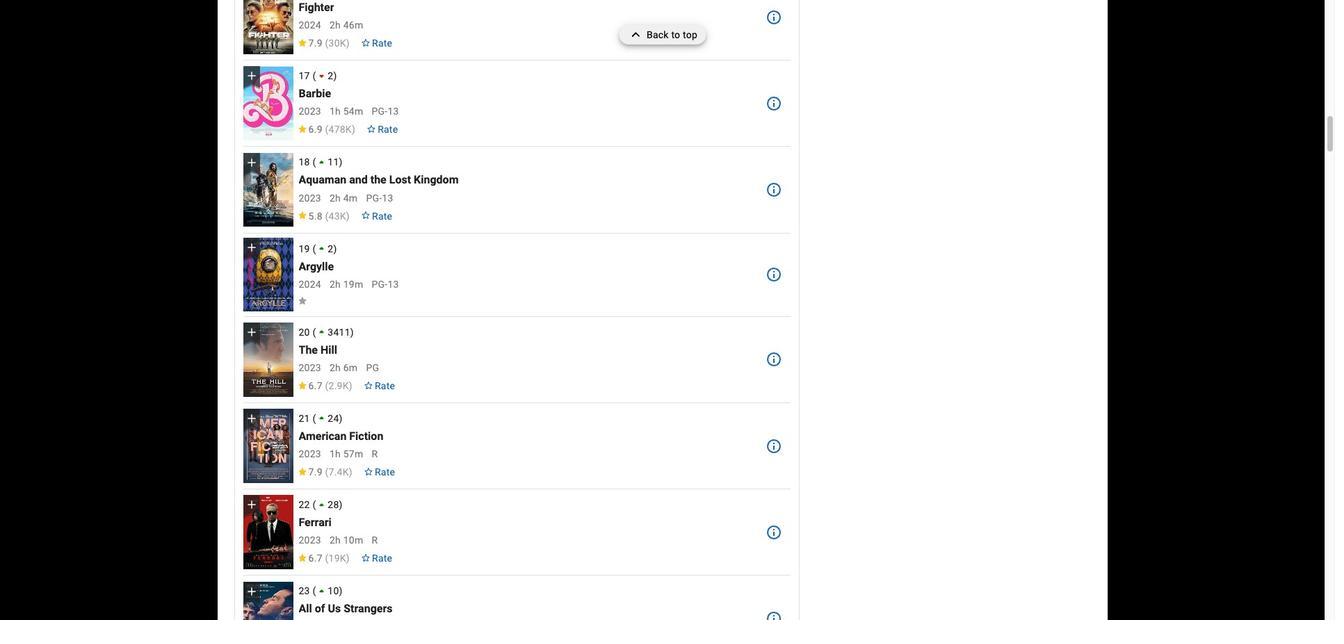 Task type: describe. For each thing, give the bounding box(es) containing it.
13 for aquaman and the lost kingdom
[[382, 192, 393, 203]]

2h 19m
[[330, 279, 363, 290]]

1h for barbie
[[330, 106, 341, 117]]

43k
[[329, 210, 346, 222]]

add image for argylle
[[244, 241, 258, 254]]

) inside the ranking 22 element
[[339, 499, 343, 511]]

jason momoa and patrick wilson in aquaman and the lost kingdom (2023) image
[[243, 153, 293, 227]]

see more information about american fiction image
[[766, 438, 782, 454]]

2023 for ferrari
[[299, 535, 321, 546]]

) down "54m"
[[352, 124, 355, 135]]

moved down 2 in ranking element
[[315, 69, 333, 83]]

( for 22 (
[[313, 499, 316, 511]]

23 (
[[299, 586, 316, 597]]

see more information about ferrari image
[[766, 524, 782, 541]]

18
[[299, 157, 310, 168]]

2h 10m
[[330, 535, 363, 546]]

rate right 30k
[[372, 38, 392, 49]]

2024 for 2h 46m
[[299, 20, 321, 31]]

ranking 20 element
[[299, 325, 757, 340]]

imdb rating: 6.7 element for the hill
[[297, 380, 352, 391]]

7.4k
[[329, 467, 349, 478]]

rate for the hill
[[375, 380, 395, 391]]

argylle
[[299, 260, 334, 273]]

arrow drop down image
[[315, 69, 329, 83]]

2h for argylle
[[330, 279, 341, 290]]

) down 2h 10m
[[346, 553, 350, 564]]

11
[[328, 157, 339, 168]]

pg- for barbie
[[372, 106, 388, 117]]

20 (
[[299, 327, 316, 338]]

20
[[299, 327, 310, 338]]

arrow drop up image for all of us strangers
[[315, 584, 329, 599]]

( for 20 (
[[313, 327, 316, 338]]

the hill
[[299, 343, 337, 357]]

star border inline image for american fiction
[[364, 468, 373, 476]]

13 for argylle
[[388, 279, 399, 290]]

hrithik roshan, anil kapoor, akshay oberoi, deepika padukone, and karan singh grover in fighter (2024) image
[[243, 0, 293, 54]]

and
[[349, 173, 368, 187]]

pg-13 for aquaman and the lost kingdom
[[366, 192, 393, 203]]

fighter
[[299, 1, 334, 14]]

group for aquaman and the lost kingdom
[[243, 153, 293, 227]]

argylle link
[[299, 260, 334, 273]]

5.8 ( 43k )
[[309, 210, 350, 222]]

rate button for the hill
[[358, 373, 401, 398]]

ferrari
[[299, 516, 332, 529]]

) inside ranking 19 'element'
[[333, 243, 337, 254]]

expand less image
[[627, 25, 647, 45]]

arrow drop up image for argylle
[[315, 241, 329, 256]]

) down "4m"
[[346, 210, 350, 222]]

24
[[328, 413, 339, 424]]

6.9
[[309, 124, 323, 135]]

7.9 ( 30k )
[[309, 38, 350, 49]]

1 star inline image from the top
[[297, 39, 307, 47]]

aquaman and the lost kingdom link
[[299, 173, 459, 187]]

ranking 19 element
[[299, 241, 757, 256]]

group for all of us strangers
[[243, 582, 293, 620]]

add to watchlist image
[[243, 0, 260, 4]]

( for 7.9 ( 30k )
[[325, 38, 329, 49]]

1h 54m
[[330, 106, 363, 117]]

7.9 ( 7.4k )
[[309, 467, 352, 478]]

5.8
[[309, 210, 323, 222]]

) inside ranking 23 element
[[339, 586, 343, 597]]

( for 5.8 ( 43k )
[[325, 210, 329, 222]]

) inside ranking 21 element
[[339, 413, 343, 424]]

rate button right 30k
[[355, 31, 398, 56]]

all of us strangers
[[299, 602, 393, 616]]

arrow drop up image for american fiction
[[315, 411, 329, 426]]

rate for ferrari
[[372, 553, 392, 564]]

17 (
[[299, 70, 316, 81]]

star inline image for american
[[297, 468, 307, 476]]

3411
[[328, 327, 350, 338]]

kingdom
[[414, 173, 459, 187]]

21 (
[[299, 413, 316, 424]]

( for 7.9 ( 7.4k )
[[325, 467, 329, 478]]

( for 18 (
[[313, 157, 316, 168]]

moved up 2 in ranking element
[[315, 241, 333, 256]]

pg-13 for barbie
[[372, 106, 399, 117]]

fiction
[[349, 430, 383, 443]]

rate button for aquaman and the lost kingdom
[[355, 203, 398, 228]]

barbie
[[299, 87, 331, 100]]

back
[[647, 29, 669, 40]]

23
[[299, 586, 310, 597]]

this title is currently not ratable image
[[297, 297, 307, 304]]

ranking 23 element
[[299, 584, 757, 599]]

fighter link
[[299, 1, 334, 14]]

chip the cat in argylle (2024) image
[[243, 238, 293, 312]]

moved up 10 in ranking element
[[315, 584, 339, 599]]

2h 6m
[[330, 362, 358, 373]]

imdb rating: 5.8 element
[[297, 210, 350, 222]]

all of us strangers link
[[299, 602, 393, 616]]

to
[[671, 29, 680, 40]]

add image for american fiction
[[244, 412, 258, 426]]

2.9k
[[329, 380, 349, 391]]

star border inline image for ferrari
[[361, 554, 371, 562]]

6.7 for the hill
[[309, 380, 323, 391]]

moved up 24 in ranking element
[[315, 411, 339, 426]]

( for 6.7 ( 2.9k )
[[325, 380, 329, 391]]

star border inline image for aquaman and the lost kingdom
[[361, 212, 371, 219]]

rate button for barbie
[[361, 117, 404, 142]]

jamie bell, andrew scott, carter john grout, claire foy, and paul mescal in all of us strangers (2023) image
[[243, 582, 293, 620]]

ranking 18 element
[[299, 155, 757, 170]]

moved up 28 in ranking element
[[315, 498, 339, 512]]

michael mann, penélope cruz, and adam driver in ferrari (2023) image
[[243, 495, 293, 570]]

see more information about barbie image
[[766, 95, 782, 112]]

back to top
[[647, 29, 698, 40]]

top
[[683, 29, 698, 40]]

star inline image for ferrari
[[297, 554, 307, 562]]

star border inline image for the hill
[[364, 382, 373, 389]]

2024 for 2h 19m
[[299, 279, 321, 290]]

see more information about fighter image
[[766, 9, 782, 25]]

2 for argylle
[[328, 243, 333, 254]]

of
[[315, 602, 325, 616]]

ferrari link
[[299, 516, 332, 529]]

) inside "ranking 18" element
[[339, 157, 343, 168]]

2h for aquaman and the lost kingdom
[[330, 192, 341, 203]]

group for argylle
[[243, 238, 293, 312]]

( for 21 (
[[313, 413, 316, 424]]

13 for barbie
[[388, 106, 399, 117]]

see more information about argylle image
[[766, 266, 782, 283]]



Task type: locate. For each thing, give the bounding box(es) containing it.
1 star inline image from the top
[[297, 125, 307, 133]]

star border inline image down the 46m
[[361, 39, 371, 47]]

moved up 3411 in ranking element
[[315, 325, 350, 340]]

3 group from the top
[[243, 153, 293, 227]]

2 arrow drop up image from the top
[[315, 411, 329, 426]]

6m
[[343, 362, 358, 373]]

strangers
[[344, 602, 393, 616]]

star border inline image right 478k
[[367, 125, 376, 133]]

( right 5.8
[[325, 210, 329, 222]]

star border inline image for barbie
[[367, 125, 376, 133]]

2 star inline image from the top
[[297, 212, 307, 219]]

group left 23
[[243, 582, 293, 620]]

imdb rating: 7.9 element down 1h 57m
[[297, 467, 352, 478]]

group for american fiction
[[243, 409, 293, 483]]

( inside ranking 17 element
[[313, 70, 316, 81]]

6.7
[[309, 380, 323, 391], [309, 553, 323, 564]]

2023 down ferrari "link"
[[299, 535, 321, 546]]

0 vertical spatial 2
[[328, 70, 333, 81]]

30k
[[329, 38, 346, 49]]

0 vertical spatial arrow drop up image
[[315, 241, 329, 256]]

1 vertical spatial pg-
[[366, 192, 382, 203]]

star border inline image down 10m
[[361, 554, 371, 562]]

7.9
[[309, 38, 323, 49], [309, 467, 323, 478]]

rate button for ferrari
[[355, 546, 398, 571]]

imdb rating: 6.9 element
[[297, 124, 355, 135]]

2h for ferrari
[[330, 535, 341, 546]]

0 vertical spatial 1h
[[330, 106, 341, 117]]

2023 down the
[[299, 362, 321, 373]]

0 vertical spatial 7.9
[[309, 38, 323, 49]]

group
[[243, 0, 293, 54], [243, 66, 293, 141], [243, 153, 293, 227], [243, 238, 293, 312], [243, 323, 293, 397], [243, 409, 293, 483], [243, 495, 293, 570], [243, 582, 293, 620]]

pg-13 right 19m
[[372, 279, 399, 290]]

arrow drop up image right 18
[[315, 155, 329, 170]]

pg-13 down aquaman and the lost kingdom link
[[366, 192, 393, 203]]

1 add image from the top
[[244, 69, 258, 83]]

( for 23 (
[[313, 586, 316, 597]]

rate for barbie
[[378, 124, 398, 135]]

moved up 11 in ranking element
[[315, 155, 339, 170]]

6.7 ( 2.9k )
[[309, 380, 352, 391]]

ranking 21 element
[[299, 411, 757, 426]]

star inline image for the
[[297, 382, 307, 389]]

) up american fiction
[[339, 413, 343, 424]]

6.7 for ferrari
[[309, 553, 323, 564]]

rate button right 478k
[[361, 117, 404, 142]]

rate button right 6m
[[358, 373, 401, 398]]

5 2023 from the top
[[299, 535, 321, 546]]

rate down fiction
[[375, 467, 395, 478]]

8 group from the top
[[243, 582, 293, 620]]

the hill link
[[299, 343, 337, 357]]

ranking 22 element
[[299, 498, 757, 512]]

1 1h from the top
[[330, 106, 341, 117]]

2 imdb rating: 6.7 element from the top
[[297, 553, 350, 564]]

hill
[[321, 343, 337, 357]]

2h
[[330, 20, 341, 31], [330, 192, 341, 203], [330, 279, 341, 290], [330, 362, 341, 373], [330, 535, 341, 546]]

2 1h from the top
[[330, 449, 341, 460]]

7.9 left the '7.4k'
[[309, 467, 323, 478]]

0 vertical spatial 13
[[388, 106, 399, 117]]

arrow drop up image
[[315, 155, 329, 170], [315, 411, 329, 426], [315, 498, 329, 512], [315, 584, 329, 599]]

1 2 from the top
[[328, 70, 333, 81]]

2 for barbie
[[328, 70, 333, 81]]

( up the moved up 10 in ranking 'element'
[[325, 553, 329, 564]]

star inline image left 7.9 ( 30k )
[[297, 39, 307, 47]]

arrow drop up image for the hill
[[315, 325, 329, 340]]

2h left 19m
[[330, 279, 341, 290]]

478k
[[329, 124, 352, 135]]

1 2h from the top
[[330, 20, 341, 31]]

2024
[[299, 20, 321, 31], [299, 279, 321, 290]]

4 2023 from the top
[[299, 449, 321, 460]]

rate button down aquaman and the lost kingdom link
[[355, 203, 398, 228]]

(
[[325, 38, 329, 49], [313, 70, 316, 81], [325, 124, 329, 135], [313, 157, 316, 168], [325, 210, 329, 222], [313, 243, 316, 254], [313, 327, 316, 338], [325, 380, 329, 391], [313, 413, 316, 424], [325, 467, 329, 478], [313, 499, 316, 511], [325, 553, 329, 564], [313, 586, 316, 597]]

( for 17 (
[[313, 70, 316, 81]]

american
[[299, 430, 347, 443]]

2h left "4m"
[[330, 192, 341, 203]]

0 vertical spatial star inline image
[[297, 125, 307, 133]]

( inside ranking 23 element
[[313, 586, 316, 597]]

6.7 left '19k'
[[309, 553, 323, 564]]

13
[[388, 106, 399, 117], [382, 192, 393, 203], [388, 279, 399, 290]]

2 imdb rating: 7.9 element from the top
[[297, 467, 352, 478]]

2h for the hill
[[330, 362, 341, 373]]

us
[[328, 602, 341, 616]]

add image left 23
[[244, 585, 258, 599]]

) inside ranking 17 element
[[333, 70, 337, 81]]

3 add image from the top
[[244, 412, 258, 426]]

imdb rating: 6.7 element down 2h 10m
[[297, 553, 350, 564]]

0 vertical spatial r
[[372, 449, 378, 460]]

arrow drop up image right the 22
[[315, 498, 329, 512]]

2 r from the top
[[372, 535, 378, 546]]

1 vertical spatial add image
[[244, 326, 258, 339]]

2 7.9 from the top
[[309, 467, 323, 478]]

star border inline image
[[367, 125, 376, 133], [361, 212, 371, 219]]

see more information about the hill image
[[766, 351, 782, 368]]

7.9 for 7.9 ( 30k )
[[309, 38, 323, 49]]

( right 21 on the left of page
[[313, 413, 316, 424]]

0 vertical spatial pg-13
[[372, 106, 399, 117]]

1 6.7 from the top
[[309, 380, 323, 391]]

2 inside moved up 2 in ranking element
[[328, 243, 333, 254]]

add image left the 19
[[244, 241, 258, 254]]

0 vertical spatial pg-
[[372, 106, 388, 117]]

rate right '19k'
[[372, 553, 392, 564]]

2 right 17 (
[[328, 70, 333, 81]]

4 arrow drop up image from the top
[[315, 584, 329, 599]]

2h 4m
[[330, 192, 358, 203]]

10
[[328, 586, 339, 597]]

imdb rating: 6.7 element for ferrari
[[297, 553, 350, 564]]

imdb rating: 6.7 element down '2h 6m'
[[297, 380, 352, 391]]

ryan gosling and margot robbie in barbie (2023) image
[[243, 66, 293, 140]]

star inline image left 6.9
[[297, 125, 307, 133]]

( inside ranking 20 element
[[313, 327, 316, 338]]

0 vertical spatial imdb rating: 7.9 element
[[297, 38, 350, 49]]

0 vertical spatial imdb rating: 6.7 element
[[297, 380, 352, 391]]

back to top button
[[619, 25, 706, 45]]

28
[[328, 499, 339, 511]]

r right 10m
[[372, 535, 378, 546]]

2 vertical spatial 13
[[388, 279, 399, 290]]

add image left 20
[[244, 326, 258, 339]]

0 vertical spatial add image
[[244, 156, 258, 169]]

star inline image left 5.8
[[297, 212, 307, 219]]

) up all of us strangers
[[339, 586, 343, 597]]

pg-13
[[372, 106, 399, 117], [366, 192, 393, 203], [372, 279, 399, 290]]

add image left 18
[[244, 156, 258, 169]]

)
[[346, 38, 350, 49], [333, 70, 337, 81], [352, 124, 355, 135], [339, 157, 343, 168], [346, 210, 350, 222], [333, 243, 337, 254], [350, 327, 354, 338], [349, 380, 352, 391], [339, 413, 343, 424], [349, 467, 352, 478], [339, 499, 343, 511], [346, 553, 350, 564], [339, 586, 343, 597]]

r for ferrari
[[372, 535, 378, 546]]

pg-
[[372, 106, 388, 117], [366, 192, 382, 203], [372, 279, 388, 290]]

2h left 10m
[[330, 535, 341, 546]]

1 imdb rating: 6.7 element from the top
[[297, 380, 352, 391]]

19 (
[[299, 243, 316, 254]]

pg- right 19m
[[372, 279, 388, 290]]

rate
[[372, 38, 392, 49], [378, 124, 398, 135], [372, 210, 392, 222], [375, 380, 395, 391], [375, 467, 395, 478], [372, 553, 392, 564]]

add image for ferrari
[[244, 498, 258, 512]]

aquaman
[[299, 173, 347, 187]]

2h left 6m
[[330, 362, 341, 373]]

arrow drop up image right 21 on the left of page
[[315, 411, 329, 426]]

group for ferrari
[[243, 495, 293, 570]]

1h left 57m
[[330, 449, 341, 460]]

( for 6.9 ( 478k )
[[325, 124, 329, 135]]

) up 6m
[[350, 327, 354, 338]]

7.9 for 7.9 ( 7.4k )
[[309, 467, 323, 478]]

19
[[299, 243, 310, 254]]

5 add image from the top
[[244, 585, 258, 599]]

1 add image from the top
[[244, 156, 258, 169]]

5 2h from the top
[[330, 535, 341, 546]]

1 vertical spatial imdb rating: 6.7 element
[[297, 553, 350, 564]]

pg- right "54m"
[[372, 106, 388, 117]]

rate button for american fiction
[[358, 460, 401, 485]]

( up "moved up 24 in ranking" element
[[325, 380, 329, 391]]

1 arrow drop up image from the top
[[315, 155, 329, 170]]

1 vertical spatial arrow drop up image
[[315, 325, 329, 340]]

5 group from the top
[[243, 323, 293, 397]]

arrow drop up image right 20
[[315, 325, 329, 340]]

add image for aquaman
[[244, 156, 258, 169]]

) down 6m
[[349, 380, 352, 391]]

6.9 ( 478k )
[[309, 124, 355, 135]]

1 vertical spatial pg-13
[[366, 192, 393, 203]]

aquaman and the lost kingdom
[[299, 173, 459, 187]]

1h left "54m"
[[330, 106, 341, 117]]

2 vertical spatial pg-
[[372, 279, 388, 290]]

star inline image inside imdb rating: 5.8 element
[[297, 212, 307, 219]]

rate for american fiction
[[375, 467, 395, 478]]

rate for aquaman and the lost kingdom
[[372, 210, 392, 222]]

pg-13 right "54m"
[[372, 106, 399, 117]]

3 2023 from the top
[[299, 362, 321, 373]]

2 2 from the top
[[328, 243, 333, 254]]

star inline image for aquaman
[[297, 212, 307, 219]]

arrow drop up image right the 19
[[315, 241, 329, 256]]

ranking 17 element
[[299, 69, 757, 83]]

1 vertical spatial 6.7
[[309, 553, 323, 564]]

arrow drop up image for aquaman and the lost kingdom
[[315, 155, 329, 170]]

imdb rating: 7.9 element
[[297, 38, 350, 49], [297, 467, 352, 478]]

57m
[[343, 449, 363, 460]]

group for barbie
[[243, 66, 293, 141]]

2 group from the top
[[243, 66, 293, 141]]

( for 6.7 ( 19k )
[[325, 553, 329, 564]]

add image for all of us strangers
[[244, 585, 258, 599]]

1 vertical spatial star border inline image
[[361, 212, 371, 219]]

( right the 22
[[313, 499, 316, 511]]

add image left the 22
[[244, 498, 258, 512]]

star inline image
[[297, 39, 307, 47], [297, 212, 307, 219], [297, 382, 307, 389], [297, 468, 307, 476]]

rate button right '19k'
[[355, 546, 398, 571]]

4 group from the top
[[243, 238, 293, 312]]

pg- for aquaman and the lost kingdom
[[366, 192, 382, 203]]

2 arrow drop up image from the top
[[315, 325, 329, 340]]

barbie link
[[299, 87, 331, 100]]

american fiction
[[299, 430, 383, 443]]

2 vertical spatial pg-13
[[372, 279, 399, 290]]

r for american fiction
[[372, 449, 378, 460]]

rate button
[[355, 31, 398, 56], [361, 117, 404, 142], [355, 203, 398, 228], [358, 373, 401, 398], [358, 460, 401, 485], [355, 546, 398, 571]]

this title is currently not ratable element
[[297, 295, 311, 307]]

) up aquaman at left
[[339, 157, 343, 168]]

2
[[328, 70, 333, 81], [328, 243, 333, 254]]

group left the 22
[[243, 495, 293, 570]]

) down 2h 46m
[[346, 38, 350, 49]]

( up moved down 2 in ranking element at the left of page
[[325, 38, 329, 49]]

21
[[299, 413, 310, 424]]

1h 57m
[[330, 449, 363, 460]]

) right arrow drop down icon
[[333, 70, 337, 81]]

1 vertical spatial 7.9
[[309, 467, 323, 478]]

7 group from the top
[[243, 495, 293, 570]]

star border inline image
[[361, 39, 371, 47], [364, 382, 373, 389], [364, 468, 373, 476], [361, 554, 371, 562]]

group left this title is currently not ratable icon at the left
[[243, 238, 293, 312]]

american fiction link
[[299, 430, 383, 443]]

add image for the
[[244, 326, 258, 339]]

r
[[372, 449, 378, 460], [372, 535, 378, 546]]

1h for american fiction
[[330, 449, 341, 460]]

10m
[[343, 535, 363, 546]]

13 right "54m"
[[388, 106, 399, 117]]

see more information about all of us strangers image
[[766, 611, 782, 620]]

3 star inline image from the top
[[297, 382, 307, 389]]

1 2023 from the top
[[299, 106, 321, 117]]

pg- for argylle
[[372, 279, 388, 290]]

( right 23
[[313, 586, 316, 597]]

imdb rating: 7.9 element for rate button to the right of 30k
[[297, 38, 350, 49]]

group for the hill
[[243, 323, 293, 397]]

2 add image from the top
[[244, 241, 258, 254]]

pg-13 for argylle
[[372, 279, 399, 290]]

) inside ranking 20 element
[[350, 327, 354, 338]]

) down 57m
[[349, 467, 352, 478]]

add image down the hrithik roshan, anil kapoor, akshay oberoi, deepika padukone, and karan singh grover in fighter (2024) image
[[244, 69, 258, 83]]

1 vertical spatial 2
[[328, 243, 333, 254]]

( for 19 (
[[313, 243, 316, 254]]

1 7.9 from the top
[[309, 38, 323, 49]]

( inside ranking 21 element
[[313, 413, 316, 424]]

2h left the 46m
[[330, 20, 341, 31]]

star inline image for barbie
[[297, 125, 307, 133]]

group left the
[[243, 323, 293, 397]]

the
[[299, 343, 318, 357]]

2023 down american
[[299, 449, 321, 460]]

3 arrow drop up image from the top
[[315, 498, 329, 512]]

0 vertical spatial star border inline image
[[367, 125, 376, 133]]

18 (
[[299, 157, 316, 168]]

2023 down barbie "link"
[[299, 106, 321, 117]]

1 vertical spatial 1h
[[330, 449, 341, 460]]

46m
[[343, 20, 363, 31]]

star border inline image down pg
[[364, 382, 373, 389]]

star inline image left 7.9 ( 7.4k )
[[297, 468, 307, 476]]

0 vertical spatial 2024
[[299, 20, 321, 31]]

the hill (2023) image
[[243, 323, 293, 397]]

1h
[[330, 106, 341, 117], [330, 449, 341, 460]]

( inside ranking 19 'element'
[[313, 243, 316, 254]]

22 (
[[299, 499, 316, 511]]

0 vertical spatial 6.7
[[309, 380, 323, 391]]

19k
[[329, 553, 346, 564]]

imdb rating: 7.9 element down 2h 46m
[[297, 38, 350, 49]]

2 star inline image from the top
[[297, 554, 307, 562]]

erika alexander, tracee ellis ross, jeffrey wright, sterling k. brown, and issa rae in american fiction (2023) image
[[243, 409, 293, 483]]

star inline image left 6.7 ( 19k )
[[297, 554, 307, 562]]

( up moved up 28 in ranking element
[[325, 467, 329, 478]]

rate down pg
[[375, 380, 395, 391]]

2023 for barbie
[[299, 106, 321, 117]]

( right the 19
[[313, 243, 316, 254]]

19m
[[343, 279, 363, 290]]

add image left 21 on the left of page
[[244, 412, 258, 426]]

4m
[[343, 192, 358, 203]]

6 group from the top
[[243, 409, 293, 483]]

star inline image inside imdb rating: 6.7 element
[[297, 554, 307, 562]]

17
[[299, 70, 310, 81]]

3 2h from the top
[[330, 279, 341, 290]]

( inside the ranking 22 element
[[313, 499, 316, 511]]

imdb rating: 6.7 element
[[297, 380, 352, 391], [297, 553, 350, 564]]

1 2024 from the top
[[299, 20, 321, 31]]

star inline image left 6.7 ( 2.9k )
[[297, 382, 307, 389]]

13 right 19m
[[388, 279, 399, 290]]

4 add image from the top
[[244, 498, 258, 512]]

7.9 left 30k
[[309, 38, 323, 49]]

add image
[[244, 69, 258, 83], [244, 241, 258, 254], [244, 412, 258, 426], [244, 498, 258, 512], [244, 585, 258, 599]]

1 vertical spatial 13
[[382, 192, 393, 203]]

2h 46m
[[330, 20, 363, 31]]

1 vertical spatial star inline image
[[297, 554, 307, 562]]

2024 down fighter link
[[299, 20, 321, 31]]

2023 for american fiction
[[299, 449, 321, 460]]

group left 18
[[243, 153, 293, 227]]

rate right 478k
[[378, 124, 398, 135]]

( right 20
[[313, 327, 316, 338]]

1 group from the top
[[243, 0, 293, 54]]

4 star inline image from the top
[[297, 468, 307, 476]]

) up the argylle
[[333, 243, 337, 254]]

1 r from the top
[[372, 449, 378, 460]]

) down the '7.4k'
[[339, 499, 343, 511]]

star inline image inside imdb rating: 6.9 element
[[297, 125, 307, 133]]

1 imdb rating: 7.9 element from the top
[[297, 38, 350, 49]]

star border inline image right 43k
[[361, 212, 371, 219]]

group left fighter link
[[243, 0, 293, 54]]

1 vertical spatial 2024
[[299, 279, 321, 290]]

add image for barbie
[[244, 69, 258, 83]]

2 2h from the top
[[330, 192, 341, 203]]

imdb rating: 7.9 element for american fiction's rate button
[[297, 467, 352, 478]]

arrow drop up image for ferrari
[[315, 498, 329, 512]]

the
[[371, 173, 387, 187]]

1 vertical spatial imdb rating: 7.9 element
[[297, 467, 352, 478]]

2023 for aquaman and the lost kingdom
[[299, 192, 321, 203]]

4 2h from the top
[[330, 362, 341, 373]]

2 inside moved down 2 in ranking element
[[328, 70, 333, 81]]

2 add image from the top
[[244, 326, 258, 339]]

group left the 17
[[243, 66, 293, 141]]

pg
[[366, 362, 379, 373]]

22
[[299, 499, 310, 511]]

pg- down aquaman and the lost kingdom link
[[366, 192, 382, 203]]

add image
[[244, 156, 258, 169], [244, 326, 258, 339]]

6.7 left "2.9k"
[[309, 380, 323, 391]]

2 2023 from the top
[[299, 192, 321, 203]]

group left 21 on the left of page
[[243, 409, 293, 483]]

2023
[[299, 106, 321, 117], [299, 192, 321, 203], [299, 362, 321, 373], [299, 449, 321, 460], [299, 535, 321, 546]]

see more information about aquaman and the lost kingdom image
[[766, 181, 782, 198]]

2023 for the hill
[[299, 362, 321, 373]]

star border inline image right the '7.4k'
[[364, 468, 373, 476]]

1 arrow drop up image from the top
[[315, 241, 329, 256]]

star inline image inside imdb rating: 6.7 element
[[297, 382, 307, 389]]

2 2024 from the top
[[299, 279, 321, 290]]

rate down aquaman and the lost kingdom link
[[372, 210, 392, 222]]

54m
[[343, 106, 363, 117]]

( right 18
[[313, 157, 316, 168]]

arrow drop up image
[[315, 241, 329, 256], [315, 325, 329, 340]]

( inside "ranking 18" element
[[313, 157, 316, 168]]

13 down aquaman and the lost kingdom link
[[382, 192, 393, 203]]

2023 up 5.8
[[299, 192, 321, 203]]

2 6.7 from the top
[[309, 553, 323, 564]]

lost
[[389, 173, 411, 187]]

6.7 ( 19k )
[[309, 553, 350, 564]]

r down fiction
[[372, 449, 378, 460]]

all
[[299, 602, 312, 616]]

star inline image
[[297, 125, 307, 133], [297, 554, 307, 562]]

1 vertical spatial r
[[372, 535, 378, 546]]



Task type: vqa. For each thing, say whether or not it's contained in the screenshot.


